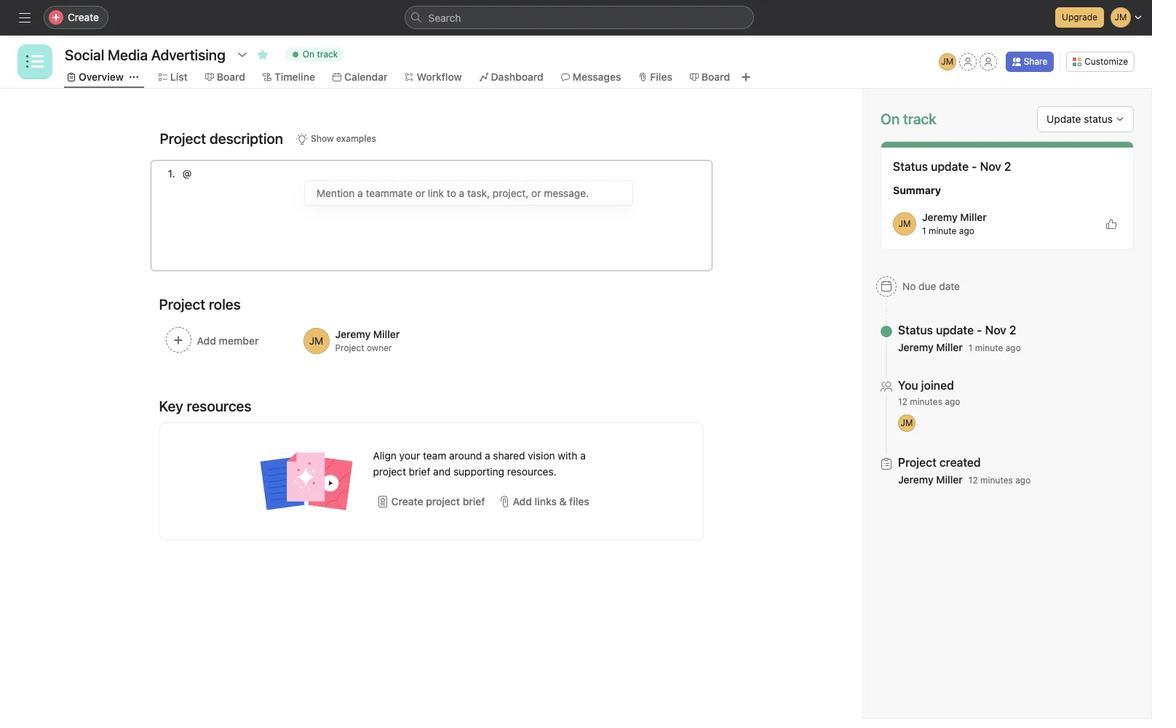 Task type: describe. For each thing, give the bounding box(es) containing it.
upgrade button
[[1056, 7, 1104, 28]]

12 inside project created jeremy miller 12 minutes ago
[[969, 475, 978, 486]]

dashboard
[[491, 71, 544, 83]]

due
[[919, 280, 937, 293]]

1 a from the left
[[485, 450, 490, 462]]

- for nov
[[977, 324, 982, 337]]

project inside align your team around a shared vision with a project brief and supporting resources.
[[373, 466, 406, 478]]

status update - nov 2 jeremy miller 1 minute ago
[[898, 324, 1021, 354]]

jeremy miller 1 minute ago
[[922, 211, 987, 237]]

create project brief button
[[373, 489, 489, 515]]

miller inside the status update - nov 2 jeremy miller 1 minute ago
[[937, 341, 963, 354]]

nov 2
[[980, 160, 1012, 173]]

you
[[898, 379, 919, 392]]

track
[[317, 49, 338, 60]]

status
[[1084, 113, 1113, 125]]

add tab image
[[740, 71, 752, 83]]

on
[[303, 49, 315, 60]]

add
[[513, 496, 532, 508]]

ago inside you joined 12 minutes ago
[[945, 397, 961, 408]]

update for nov 2
[[931, 160, 969, 173]]

show examples
[[311, 133, 376, 144]]

date
[[939, 280, 960, 293]]

customize
[[1085, 56, 1128, 67]]

you joined button
[[898, 379, 961, 393]]

- for nov 2
[[972, 160, 977, 173]]

your
[[399, 450, 420, 462]]

tab actions image
[[129, 73, 138, 82]]

minute inside the status update - nov 2 jeremy miller 1 minute ago
[[975, 343, 1003, 354]]

no due date button
[[870, 274, 967, 300]]

show examples button
[[290, 129, 383, 149]]

share
[[1024, 56, 1048, 67]]

calendar
[[344, 71, 388, 83]]

&
[[559, 496, 567, 508]]

brief inside align your team around a shared vision with a project brief and supporting resources.
[[409, 466, 431, 478]]

ago inside project created jeremy miller 12 minutes ago
[[1016, 475, 1031, 486]]

links
[[535, 496, 557, 508]]

jeremy miller link for project created
[[898, 474, 963, 486]]

latest status update element
[[881, 141, 1134, 250]]

nov
[[985, 324, 1007, 337]]

Project description title text field
[[150, 124, 287, 154]]

jm inside button
[[941, 56, 954, 67]]

create button
[[44, 6, 108, 29]]

you joined 12 minutes ago
[[898, 379, 961, 408]]

jeremy miller project owner
[[335, 328, 400, 354]]

upgrade
[[1062, 12, 1098, 23]]

on track button
[[279, 44, 350, 65]]

add member
[[197, 335, 259, 347]]

minutes inside project created jeremy miller 12 minutes ago
[[981, 475, 1013, 486]]

jeremy inside the status update - nov 2 jeremy miller 1 minute ago
[[898, 341, 934, 354]]

0 likes. click to like this task image
[[1106, 218, 1117, 230]]

list link
[[159, 69, 188, 85]]

and
[[433, 466, 451, 478]]

list
[[170, 71, 188, 83]]

team
[[423, 450, 446, 462]]

jeremy miller link for status
[[898, 341, 963, 354]]

project inside button
[[426, 496, 460, 508]]

owner
[[367, 343, 392, 354]]

jm inside latest status update element
[[899, 218, 911, 229]]

resources.
[[507, 466, 557, 478]]

key resources
[[159, 398, 252, 415]]

2 a from the left
[[580, 450, 586, 462]]

miller inside the jeremy miller 1 minute ago
[[961, 211, 987, 223]]

@
[[182, 167, 192, 180]]

update status button
[[1038, 106, 1134, 132]]

vision
[[528, 450, 555, 462]]

no
[[903, 280, 916, 293]]

update for nov
[[936, 324, 974, 337]]

update
[[1047, 113, 1081, 125]]



Task type: locate. For each thing, give the bounding box(es) containing it.
create inside button
[[391, 496, 423, 508]]

1 horizontal spatial board link
[[690, 69, 730, 85]]

create down your
[[391, 496, 423, 508]]

jeremy up you
[[898, 341, 934, 354]]

on track
[[303, 49, 338, 60]]

board down "show options" "image" at the left
[[217, 71, 245, 83]]

jeremy miller link down summary
[[922, 211, 987, 223]]

1 vertical spatial jeremy miller link
[[898, 341, 963, 354]]

project
[[335, 343, 364, 354]]

1 horizontal spatial project
[[426, 496, 460, 508]]

update up summary
[[931, 160, 969, 173]]

2 vertical spatial jeremy
[[898, 474, 934, 486]]

1 vertical spatial 12
[[969, 475, 978, 486]]

1 vertical spatial status
[[898, 324, 933, 337]]

0 horizontal spatial create
[[68, 11, 99, 23]]

minutes down project created
[[981, 475, 1013, 486]]

no due date
[[903, 280, 960, 293]]

1 vertical spatial project
[[426, 496, 460, 508]]

None text field
[[61, 41, 229, 68]]

2 board link from the left
[[690, 69, 730, 85]]

12 down project created
[[969, 475, 978, 486]]

1 horizontal spatial brief
[[463, 496, 485, 508]]

2 board from the left
[[702, 71, 730, 83]]

- left nov
[[977, 324, 982, 337]]

create inside popup button
[[68, 11, 99, 23]]

jeremy
[[922, 211, 958, 223], [898, 341, 934, 354], [898, 474, 934, 486]]

show options image
[[236, 49, 248, 60]]

share button
[[1006, 52, 1054, 72]]

project
[[373, 466, 406, 478], [426, 496, 460, 508]]

messages link
[[561, 69, 621, 85]]

jeremy miller
[[335, 328, 400, 341]]

1 vertical spatial jeremy
[[898, 341, 934, 354]]

create right expand sidebar image
[[68, 11, 99, 23]]

status for status update - nov 2
[[893, 160, 928, 173]]

1 inside the status update - nov 2 jeremy miller 1 minute ago
[[969, 343, 973, 354]]

with
[[558, 450, 578, 462]]

1 vertical spatial create
[[391, 496, 423, 508]]

project down align
[[373, 466, 406, 478]]

1 horizontal spatial 12
[[969, 475, 978, 486]]

project created
[[898, 456, 981, 470]]

jeremy miller link
[[922, 211, 987, 223], [898, 341, 963, 354], [898, 474, 963, 486]]

around
[[449, 450, 482, 462]]

ago inside the jeremy miller 1 minute ago
[[959, 226, 975, 237]]

ago
[[959, 226, 975, 237], [1006, 343, 1021, 354], [945, 397, 961, 408], [1016, 475, 1031, 486]]

brief inside button
[[463, 496, 485, 508]]

0 horizontal spatial project
[[373, 466, 406, 478]]

0 vertical spatial update
[[931, 160, 969, 173]]

1 vertical spatial miller
[[937, 341, 963, 354]]

1 down summary
[[922, 226, 926, 237]]

0 vertical spatial 1
[[922, 226, 926, 237]]

board
[[217, 71, 245, 83], [702, 71, 730, 83]]

add links & files button
[[495, 489, 593, 515]]

board link
[[205, 69, 245, 85], [690, 69, 730, 85]]

1 horizontal spatial a
[[580, 450, 586, 462]]

0 vertical spatial jeremy
[[922, 211, 958, 223]]

files
[[569, 496, 590, 508]]

shared
[[493, 450, 525, 462]]

status up summary
[[893, 160, 928, 173]]

timeline link
[[263, 69, 315, 85]]

1 vertical spatial minute
[[975, 343, 1003, 354]]

ago inside the status update - nov 2 jeremy miller 1 minute ago
[[1006, 343, 1021, 354]]

jeremy miller link inside latest status update element
[[922, 211, 987, 223]]

board link down "show options" "image" at the left
[[205, 69, 245, 85]]

2
[[1010, 324, 1017, 337]]

update inside the status update - nov 2 jeremy miller 1 minute ago
[[936, 324, 974, 337]]

0 vertical spatial jeremy miller link
[[922, 211, 987, 223]]

0 vertical spatial status
[[893, 160, 928, 173]]

jm
[[941, 56, 954, 67], [899, 218, 911, 229], [901, 418, 913, 429]]

list image
[[26, 53, 44, 71]]

1 vertical spatial jm
[[899, 218, 911, 229]]

0 vertical spatial jm
[[941, 56, 954, 67]]

files link
[[639, 69, 673, 85]]

jeremy inside project created jeremy miller 12 minutes ago
[[898, 474, 934, 486]]

1 horizontal spatial create
[[391, 496, 423, 508]]

1 vertical spatial -
[[977, 324, 982, 337]]

create for create project brief
[[391, 496, 423, 508]]

add member button
[[159, 321, 291, 362]]

board left the 'add tab' icon
[[702, 71, 730, 83]]

1 vertical spatial update
[[936, 324, 974, 337]]

align
[[373, 450, 397, 462]]

status for status update - nov 2 jeremy miller 1 minute ago
[[898, 324, 933, 337]]

minute inside the jeremy miller 1 minute ago
[[929, 226, 957, 237]]

align your team around a shared vision with a project brief and supporting resources.
[[373, 450, 586, 478]]

miller
[[961, 211, 987, 223], [937, 341, 963, 354], [937, 474, 963, 486]]

add links & files
[[513, 496, 590, 508]]

0 horizontal spatial board link
[[205, 69, 245, 85]]

1 inside the jeremy miller 1 minute ago
[[922, 226, 926, 237]]

workflow link
[[405, 69, 462, 85]]

12 inside you joined 12 minutes ago
[[898, 397, 908, 408]]

1 vertical spatial minutes
[[981, 475, 1013, 486]]

minute down nov
[[975, 343, 1003, 354]]

-
[[972, 160, 977, 173], [977, 324, 982, 337]]

1 horizontal spatial 1
[[969, 343, 973, 354]]

overview
[[79, 71, 124, 83]]

0 horizontal spatial board
[[217, 71, 245, 83]]

1 board from the left
[[217, 71, 245, 83]]

0 vertical spatial miller
[[961, 211, 987, 223]]

0 horizontal spatial 12
[[898, 397, 908, 408]]

minutes inside you joined 12 minutes ago
[[910, 397, 943, 408]]

joined
[[921, 379, 954, 392]]

a up "supporting"
[[485, 450, 490, 462]]

1 horizontal spatial minute
[[975, 343, 1003, 354]]

calendar link
[[333, 69, 388, 85]]

update status
[[1047, 113, 1113, 125]]

miller down project created
[[937, 474, 963, 486]]

miller down the status update - nov 2
[[961, 211, 987, 223]]

on track
[[881, 111, 937, 127]]

create
[[68, 11, 99, 23], [391, 496, 423, 508]]

supporting
[[454, 466, 505, 478]]

12 down you
[[898, 397, 908, 408]]

1
[[922, 226, 926, 237], [969, 343, 973, 354]]

status update - nov 2 button
[[898, 323, 1021, 338]]

jeremy miller link down 'status update - nov 2' button
[[898, 341, 963, 354]]

status
[[893, 160, 928, 173], [898, 324, 933, 337]]

workflow
[[417, 71, 462, 83]]

1 board link from the left
[[205, 69, 245, 85]]

minute down summary
[[929, 226, 957, 237]]

messages
[[573, 71, 621, 83]]

files
[[650, 71, 673, 83]]

status inside the status update - nov 2 jeremy miller 1 minute ago
[[898, 324, 933, 337]]

minutes
[[910, 397, 943, 408], [981, 475, 1013, 486]]

0 horizontal spatial minutes
[[910, 397, 943, 408]]

0 horizontal spatial minute
[[929, 226, 957, 237]]

jeremy down project created
[[898, 474, 934, 486]]

1 down 'status update - nov 2' button
[[969, 343, 973, 354]]

miller down 'status update - nov 2' button
[[937, 341, 963, 354]]

brief
[[409, 466, 431, 478], [463, 496, 485, 508]]

Search tasks, projects, and more text field
[[404, 6, 754, 29]]

0 vertical spatial 12
[[898, 397, 908, 408]]

status down no due date dropdown button
[[898, 324, 933, 337]]

jeremy down summary
[[922, 211, 958, 223]]

0 vertical spatial -
[[972, 160, 977, 173]]

- inside the status update - nov 2 jeremy miller 1 minute ago
[[977, 324, 982, 337]]

0 vertical spatial project
[[373, 466, 406, 478]]

status update - nov 2
[[893, 160, 1012, 173]]

- inside latest status update element
[[972, 160, 977, 173]]

miller inside project created jeremy miller 12 minutes ago
[[937, 474, 963, 486]]

project down and on the left of the page
[[426, 496, 460, 508]]

remove from starred image
[[257, 49, 269, 60]]

1 vertical spatial brief
[[463, 496, 485, 508]]

- left "nov 2"
[[972, 160, 977, 173]]

2 vertical spatial jeremy miller link
[[898, 474, 963, 486]]

jeremy miller link down project created
[[898, 474, 963, 486]]

jeremy inside the jeremy miller 1 minute ago
[[922, 211, 958, 223]]

summary
[[893, 184, 941, 197]]

2 vertical spatial miller
[[937, 474, 963, 486]]

brief down your
[[409, 466, 431, 478]]

board link left the 'add tab' icon
[[690, 69, 730, 85]]

project roles
[[159, 296, 241, 313]]

minutes down "you joined" button
[[910, 397, 943, 408]]

a
[[485, 450, 490, 462], [580, 450, 586, 462]]

update left nov
[[936, 324, 974, 337]]

brief down "supporting"
[[463, 496, 485, 508]]

create project brief
[[391, 496, 485, 508]]

customize button
[[1067, 52, 1135, 72]]

examples
[[336, 133, 376, 144]]

0 horizontal spatial brief
[[409, 466, 431, 478]]

0 vertical spatial minute
[[929, 226, 957, 237]]

0 vertical spatial brief
[[409, 466, 431, 478]]

12
[[898, 397, 908, 408], [969, 475, 978, 486]]

timeline
[[274, 71, 315, 83]]

dashboard link
[[479, 69, 544, 85]]

expand sidebar image
[[19, 12, 31, 23]]

0 horizontal spatial 1
[[922, 226, 926, 237]]

show
[[311, 133, 334, 144]]

jm button
[[939, 53, 956, 71]]

a right with
[[580, 450, 586, 462]]

0 horizontal spatial a
[[485, 450, 490, 462]]

0 vertical spatial create
[[68, 11, 99, 23]]

1 vertical spatial 1
[[969, 343, 973, 354]]

1 horizontal spatial board
[[702, 71, 730, 83]]

overview link
[[67, 69, 124, 85]]

project created jeremy miller 12 minutes ago
[[898, 456, 1031, 486]]

1 horizontal spatial minutes
[[981, 475, 1013, 486]]

2 vertical spatial jm
[[901, 418, 913, 429]]

minute
[[929, 226, 957, 237], [975, 343, 1003, 354]]

create for create
[[68, 11, 99, 23]]

0 vertical spatial minutes
[[910, 397, 943, 408]]



Task type: vqa. For each thing, say whether or not it's contained in the screenshot.
workspace
no



